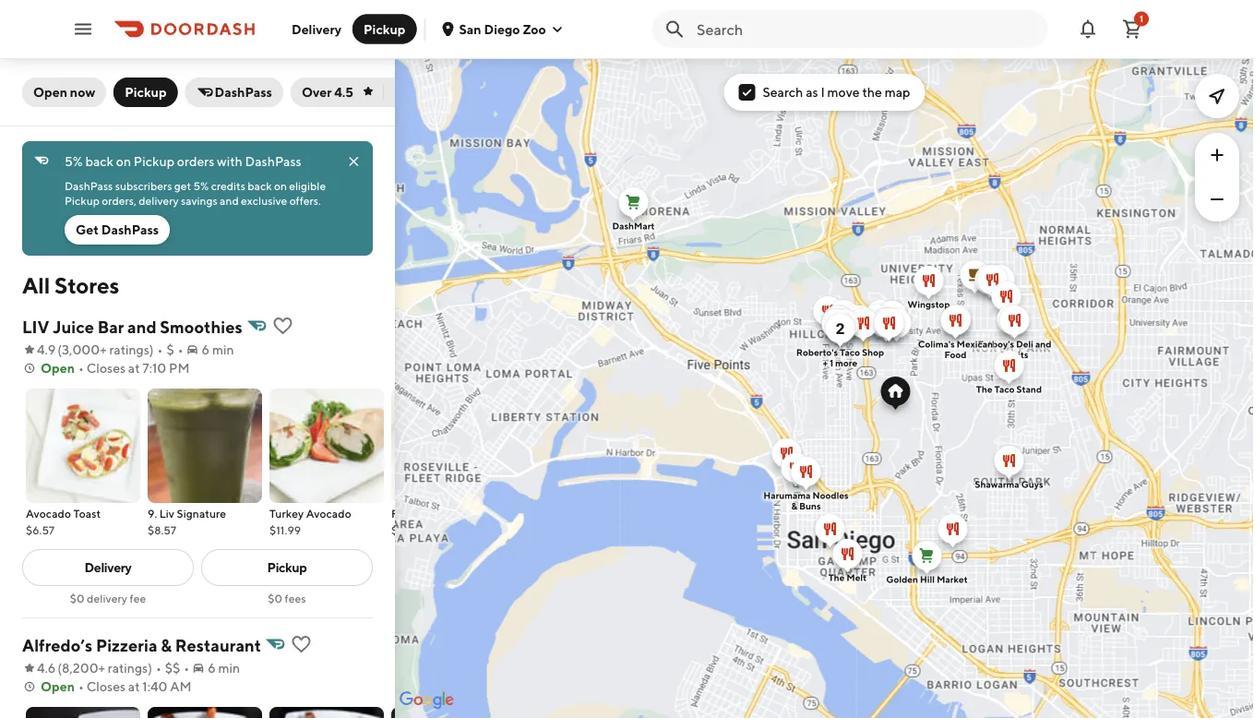 Task type: describe. For each thing, give the bounding box(es) containing it.
zoom in image
[[1207, 144, 1229, 166]]

offers.
[[290, 194, 321, 207]]

min for alfredo's pizzeria & restaurant
[[218, 661, 240, 676]]

click to add this store to your saved list image
[[272, 315, 294, 337]]

1 vertical spatial pickup button
[[114, 78, 178, 107]]

dashpass inside "button"
[[101, 222, 159, 237]]

fruit bowl $11.00
[[392, 507, 444, 537]]

as
[[806, 84, 819, 100]]

get dashpass button
[[65, 215, 170, 245]]

9. liv signature $8.57
[[148, 507, 226, 537]]

bar
[[98, 317, 124, 337]]

4.9
[[37, 342, 56, 357]]

subscribers
[[115, 179, 172, 192]]

ratings for &
[[108, 661, 148, 676]]

$
[[167, 342, 174, 357]]

$0 fees
[[268, 592, 306, 605]]

orders
[[177, 154, 214, 169]]

get
[[174, 179, 191, 192]]

savings
[[181, 194, 218, 207]]

credits
[[211, 179, 246, 192]]

san diego zoo
[[459, 21, 547, 36]]

dashpass up exclusive
[[245, 154, 302, 169]]

fruit
[[392, 507, 416, 520]]

7:10
[[143, 361, 166, 376]]

6 min for alfredo's pizzeria & restaurant
[[208, 661, 240, 676]]

• left $$ at bottom
[[156, 661, 161, 676]]

average rating of 4.6 out of 5 element
[[22, 659, 56, 678]]

( 8,200+ ratings )
[[58, 661, 152, 676]]

( 3,000+ ratings )
[[58, 342, 154, 357]]

dashpass button
[[185, 78, 283, 107]]

delivery button
[[281, 14, 353, 44]]

dashpass subscribers get 5% credits back on eligible pickup orders, delivery savings and exclusive offers.
[[65, 179, 328, 207]]

now
[[70, 84, 95, 100]]

open • closes at 1:40 am
[[41, 679, 192, 694]]

4.6
[[37, 661, 56, 676]]

over
[[302, 84, 332, 100]]

$8.57
[[148, 524, 176, 537]]

i
[[821, 84, 825, 100]]

0 vertical spatial pickup button
[[353, 14, 417, 44]]

zoo
[[523, 21, 547, 36]]

min for liv juice bar and smoothies
[[212, 342, 234, 357]]

san
[[459, 21, 482, 36]]

1 button
[[1115, 11, 1152, 48]]

get dashpass
[[76, 222, 159, 237]]

• left $
[[157, 342, 163, 357]]

$6.57
[[26, 524, 55, 537]]

liv juice bar and smoothies
[[22, 317, 242, 337]]

the
[[863, 84, 883, 100]]

( for liv
[[58, 342, 62, 357]]

all stores
[[22, 272, 119, 298]]

turkey
[[270, 507, 304, 520]]

closes for juice
[[86, 361, 126, 376]]

$0 for delivery
[[70, 592, 85, 605]]

delivery for delivery button
[[292, 21, 342, 36]]

notification bell image
[[1078, 18, 1100, 40]]

pickup for the top "pickup" button
[[364, 21, 406, 36]]

8,200+
[[62, 661, 105, 676]]

diego
[[484, 21, 520, 36]]

bowl
[[418, 507, 444, 520]]

recenter the map image
[[1207, 85, 1229, 107]]

open now button
[[22, 78, 106, 107]]

with
[[217, 154, 243, 169]]

$$
[[165, 661, 180, 676]]

alfredo's pizzeria & restaurant
[[22, 635, 261, 655]]

• down 8,200+
[[78, 679, 84, 694]]

• down 3,000+
[[78, 361, 84, 376]]

at for bar
[[128, 361, 140, 376]]

turkey avocado $11.99
[[270, 507, 352, 537]]

open now
[[33, 84, 95, 100]]

avocado toast image
[[26, 389, 140, 503]]

fees
[[285, 592, 306, 605]]

• right $$ at bottom
[[184, 661, 190, 676]]

smoothies
[[160, 317, 242, 337]]

juice
[[53, 317, 94, 337]]

6 for and
[[202, 342, 210, 357]]

dashpass inside dashpass subscribers get 5% credits back on eligible pickup orders, delivery savings and exclusive offers.
[[65, 179, 113, 192]]

fee
[[130, 592, 146, 605]]

$0 for pickup
[[268, 592, 283, 605]]

all
[[22, 272, 50, 298]]

search as i move the map
[[763, 84, 911, 100]]

3,000+
[[62, 342, 107, 357]]

0 vertical spatial on
[[116, 154, 131, 169]]

am
[[170, 679, 192, 694]]

on inside dashpass subscribers get 5% credits back on eligible pickup orders, delivery savings and exclusive offers.
[[274, 179, 287, 192]]

5% inside dashpass subscribers get 5% credits back on eligible pickup orders, delivery savings and exclusive offers.
[[193, 179, 209, 192]]

5% back on pickup orders with dashpass
[[65, 154, 302, 169]]

$11.99
[[270, 524, 301, 537]]

zoom out image
[[1207, 188, 1229, 211]]

ratings for bar
[[109, 342, 149, 357]]

orders,
[[102, 194, 137, 207]]

pickup up 'subscribers'
[[134, 154, 175, 169]]

• $$
[[156, 661, 180, 676]]



Task type: vqa. For each thing, say whether or not it's contained in the screenshot.
DashMart
yes



Task type: locate. For each thing, give the bounding box(es) containing it.
Store search: begin typing to search for stores available on DoorDash text field
[[697, 19, 1037, 39]]

dashpass inside button
[[215, 84, 272, 100]]

dashpass down orders,
[[101, 222, 159, 237]]

1 vertical spatial back
[[248, 179, 272, 192]]

back inside dashpass subscribers get 5% credits back on eligible pickup orders, delivery savings and exclusive offers.
[[248, 179, 272, 192]]

colima's mexican food
[[919, 339, 994, 360], [919, 339, 994, 360]]

0 vertical spatial 5%
[[65, 154, 83, 169]]

open inside button
[[33, 84, 67, 100]]

6 min for liv juice bar and smoothies
[[202, 342, 234, 357]]

0 vertical spatial ratings
[[109, 342, 149, 357]]

avocado inside "turkey avocado $11.99"
[[306, 507, 352, 520]]

powered by google image
[[400, 692, 454, 710]]

map region
[[385, 0, 1255, 718]]

1 closes from the top
[[86, 361, 126, 376]]

closes for pizzeria
[[86, 679, 126, 694]]

delivery
[[292, 21, 342, 36], [85, 560, 132, 575]]

on
[[116, 154, 131, 169], [274, 179, 287, 192]]

• right $
[[178, 342, 183, 357]]

1 horizontal spatial 5%
[[193, 179, 209, 192]]

0 vertical spatial open
[[33, 84, 67, 100]]

1 horizontal spatial pickup button
[[353, 14, 417, 44]]

eligible
[[289, 179, 326, 192]]

over 4.5 button
[[291, 78, 414, 107]]

1 vertical spatial 6 min
[[208, 661, 240, 676]]

over 4.5
[[302, 84, 354, 100]]

1 vertical spatial (
[[58, 661, 62, 676]]

ratings
[[109, 342, 149, 357], [108, 661, 148, 676]]

1 ( from the top
[[58, 342, 62, 357]]

1 vertical spatial ratings
[[108, 661, 148, 676]]

avocado
[[26, 507, 71, 520], [306, 507, 352, 520]]

• $
[[157, 342, 174, 357]]

open • closes at 7:10 pm
[[41, 361, 190, 376]]

pickup right now
[[125, 84, 167, 100]]

2 ( from the top
[[58, 661, 62, 676]]

open down 4.9
[[41, 361, 75, 376]]

deli
[[1017, 339, 1034, 350], [1017, 339, 1034, 350]]

6 down restaurant
[[208, 661, 216, 676]]

pm
[[169, 361, 190, 376]]

6 min down smoothies
[[202, 342, 234, 357]]

open for alfredo's
[[41, 679, 75, 694]]

min down smoothies
[[212, 342, 234, 357]]

toast
[[73, 507, 101, 520]]

golden hill market
[[887, 574, 968, 585], [887, 574, 968, 585]]

move
[[828, 84, 860, 100]]

2 $0 from the left
[[268, 592, 283, 605]]

the melt
[[829, 573, 867, 583], [829, 573, 867, 583]]

6 min down restaurant
[[208, 661, 240, 676]]

0 vertical spatial min
[[212, 342, 234, 357]]

5% down open now button
[[65, 154, 83, 169]]

wingstop
[[908, 299, 951, 310], [908, 299, 951, 310]]

) left • $$
[[148, 661, 152, 676]]

noodles
[[813, 490, 849, 501], [813, 490, 849, 501]]

+
[[824, 358, 828, 368], [824, 358, 828, 368]]

)
[[149, 342, 154, 357], [148, 661, 152, 676]]

mexican
[[957, 339, 994, 350], [957, 339, 994, 350]]

pickup right delivery button
[[364, 21, 406, 36]]

avocado up $6.57
[[26, 507, 71, 520]]

alfredo's
[[22, 635, 93, 655]]

taco
[[840, 347, 861, 358], [840, 347, 861, 358], [995, 384, 1015, 395], [995, 384, 1015, 395]]

pickup button up over 4.5 button at the left
[[353, 14, 417, 44]]

$11.00
[[392, 524, 425, 537]]

1 horizontal spatial back
[[248, 179, 272, 192]]

0 horizontal spatial $0
[[70, 592, 85, 605]]

pizzeria
[[96, 635, 158, 655]]

0 vertical spatial )
[[149, 342, 154, 357]]

delivery inside button
[[292, 21, 342, 36]]

fatboy's
[[978, 339, 1015, 350], [978, 339, 1015, 350]]

) left • $
[[149, 342, 154, 357]]

2 at from the top
[[128, 679, 140, 694]]

(
[[58, 342, 62, 357], [58, 661, 62, 676]]

1 vertical spatial open
[[41, 361, 75, 376]]

avocado toast $6.57
[[26, 507, 101, 537]]

closes down ( 8,200+ ratings )
[[86, 679, 126, 694]]

pickup up get
[[65, 194, 100, 207]]

1 vertical spatial on
[[274, 179, 287, 192]]

0 vertical spatial closes
[[86, 361, 126, 376]]

1 vertical spatial delivery
[[87, 592, 127, 605]]

delivery down delivery "link"
[[87, 592, 127, 605]]

open for liv
[[41, 361, 75, 376]]

min
[[212, 342, 234, 357], [218, 661, 240, 676]]

0 horizontal spatial delivery
[[85, 560, 132, 575]]

1 vertical spatial 5%
[[193, 179, 209, 192]]

pickup button right now
[[114, 78, 178, 107]]

back up exclusive
[[248, 179, 272, 192]]

5%
[[65, 154, 83, 169], [193, 179, 209, 192]]

1 horizontal spatial delivery
[[292, 21, 342, 36]]

1 at from the top
[[128, 361, 140, 376]]

1 horizontal spatial on
[[274, 179, 287, 192]]

pickup for 'pickup' link
[[267, 560, 307, 575]]

0 vertical spatial 6
[[202, 342, 210, 357]]

$0
[[70, 592, 85, 605], [268, 592, 283, 605]]

avocado right turkey
[[306, 507, 352, 520]]

delivery up $0 delivery fee
[[85, 560, 132, 575]]

on up exclusive
[[274, 179, 287, 192]]

$0 left the fees at the left of page
[[268, 592, 283, 605]]

2 vertical spatial open
[[41, 679, 75, 694]]

1 inside button
[[1140, 13, 1144, 24]]

1 avocado from the left
[[26, 507, 71, 520]]

1:40
[[143, 679, 168, 694]]

turkey avocado image
[[270, 389, 384, 503]]

1 vertical spatial closes
[[86, 679, 126, 694]]

food
[[945, 350, 967, 360], [945, 350, 967, 360]]

1 horizontal spatial $0
[[268, 592, 283, 605]]

hill
[[921, 574, 936, 585], [921, 574, 936, 585]]

stores
[[54, 272, 119, 298]]

exclusive
[[241, 194, 287, 207]]

0 vertical spatial 6 min
[[202, 342, 234, 357]]

) for restaurant
[[148, 661, 152, 676]]

open menu image
[[72, 18, 94, 40]]

pickup up $0 fees
[[267, 560, 307, 575]]

) for and
[[149, 342, 154, 357]]

and inside dashpass subscribers get 5% credits back on eligible pickup orders, delivery savings and exclusive offers.
[[220, 194, 239, 207]]

Search as I move the map checkbox
[[739, 84, 756, 101]]

1 vertical spatial min
[[218, 661, 240, 676]]

1 vertical spatial at
[[128, 679, 140, 694]]

$0 down delivery "link"
[[70, 592, 85, 605]]

liv
[[160, 507, 175, 520]]

0 horizontal spatial pickup button
[[114, 78, 178, 107]]

and
[[220, 194, 239, 207], [128, 317, 157, 337], [1036, 339, 1052, 350], [1036, 339, 1052, 350]]

stand
[[1017, 384, 1043, 395], [1017, 384, 1043, 395]]

9.
[[148, 507, 157, 520]]

0 vertical spatial delivery
[[139, 194, 179, 207]]

delivery inside "link"
[[85, 560, 132, 575]]

$0 delivery fee
[[70, 592, 146, 605]]

4.5
[[335, 84, 354, 100]]

at left 1:40
[[128, 679, 140, 694]]

dashpass up orders,
[[65, 179, 113, 192]]

1 $0 from the left
[[70, 592, 85, 605]]

( for alfredo's
[[58, 661, 62, 676]]

golden
[[887, 574, 919, 585], [887, 574, 919, 585]]

closes down the ( 3,000+ ratings )
[[86, 361, 126, 376]]

market
[[937, 574, 968, 585], [937, 574, 968, 585]]

open
[[33, 84, 67, 100], [41, 361, 75, 376], [41, 679, 75, 694]]

0 horizontal spatial avocado
[[26, 507, 71, 520]]

6 min
[[202, 342, 234, 357], [208, 661, 240, 676]]

map
[[885, 84, 911, 100]]

signature
[[177, 507, 226, 520]]

ratings up open • closes at 7:10 pm
[[109, 342, 149, 357]]

2 closes from the top
[[86, 679, 126, 694]]

open down 4.6
[[41, 679, 75, 694]]

on up 'subscribers'
[[116, 154, 131, 169]]

delivery for delivery "link"
[[85, 560, 132, 575]]

1
[[1140, 13, 1144, 24], [830, 358, 834, 368], [830, 358, 834, 368]]

liv
[[22, 317, 49, 337]]

0 vertical spatial back
[[85, 154, 114, 169]]

pickup for bottom "pickup" button
[[125, 84, 167, 100]]

6
[[202, 342, 210, 357], [208, 661, 216, 676]]

min down restaurant
[[218, 661, 240, 676]]

average rating of 4.9 out of 5 element
[[22, 341, 56, 359]]

1 vertical spatial )
[[148, 661, 152, 676]]

san diego zoo button
[[441, 21, 565, 36]]

0 horizontal spatial 5%
[[65, 154, 83, 169]]

5% up savings at the top left of the page
[[193, 179, 209, 192]]

1 vertical spatial delivery
[[85, 560, 132, 575]]

0 horizontal spatial back
[[85, 154, 114, 169]]

9. liv signature image
[[148, 389, 262, 503]]

( right 4.6
[[58, 661, 62, 676]]

search
[[763, 84, 804, 100]]

dashpass up with
[[215, 84, 272, 100]]

get
[[76, 222, 99, 237]]

at for &
[[128, 679, 140, 694]]

shop
[[863, 347, 885, 358], [863, 347, 885, 358]]

1 horizontal spatial delivery
[[139, 194, 179, 207]]

delivery link
[[22, 549, 194, 586]]

click to add this store to your saved list image
[[291, 633, 313, 656]]

0 horizontal spatial on
[[116, 154, 131, 169]]

open left now
[[33, 84, 67, 100]]

delivery inside dashpass subscribers get 5% credits back on eligible pickup orders, delivery savings and exclusive offers.
[[139, 194, 179, 207]]

1 vertical spatial 6
[[208, 661, 216, 676]]

the
[[977, 384, 993, 395], [977, 384, 993, 395], [829, 573, 845, 583], [829, 573, 845, 583]]

restaurant
[[175, 635, 261, 655]]

0 vertical spatial at
[[128, 361, 140, 376]]

roberto's
[[797, 347, 839, 358], [797, 347, 839, 358]]

ratings up open • closes at 1:40 am
[[108, 661, 148, 676]]

( right 4.9
[[58, 342, 62, 357]]

6 for restaurant
[[208, 661, 216, 676]]

0 vertical spatial (
[[58, 342, 62, 357]]

avocado inside avocado toast $6.57
[[26, 507, 71, 520]]

1 horizontal spatial avocado
[[306, 507, 352, 520]]

delivery down 'subscribers'
[[139, 194, 179, 207]]

1 items, open order cart image
[[1122, 18, 1144, 40]]

back up orders,
[[85, 154, 114, 169]]

pickup link
[[201, 549, 373, 586]]

melt
[[847, 573, 867, 583], [847, 573, 867, 583]]

shawarma
[[976, 479, 1020, 490], [976, 479, 1020, 490]]

delivery up over
[[292, 21, 342, 36]]

6 down smoothies
[[202, 342, 210, 357]]

pickup inside dashpass subscribers get 5% credits back on eligible pickup orders, delivery savings and exclusive offers.
[[65, 194, 100, 207]]

fatboy's deli and spirits
[[978, 339, 1052, 360], [978, 339, 1052, 360]]

0 horizontal spatial delivery
[[87, 592, 127, 605]]

2 avocado from the left
[[306, 507, 352, 520]]

0 vertical spatial delivery
[[292, 21, 342, 36]]

at left 7:10
[[128, 361, 140, 376]]



